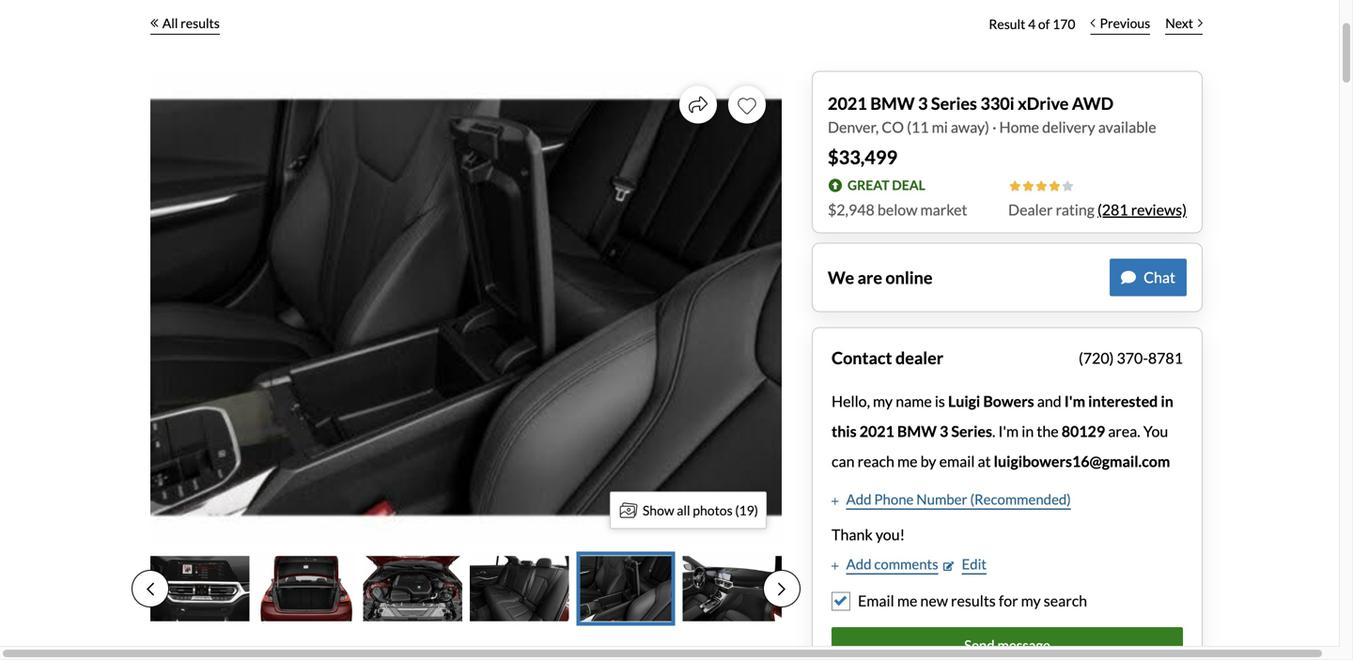 Task type: vqa. For each thing, say whether or not it's contained in the screenshot.
(281 reviews) button
yes



Task type: describe. For each thing, give the bounding box(es) containing it.
view vehicle photo 13 image
[[150, 552, 249, 626]]

370-
[[1117, 349, 1149, 368]]

xdrive
[[1018, 93, 1069, 114]]

luigibowers16@gmail.com
[[994, 453, 1171, 471]]

by
[[921, 453, 937, 471]]

phone
[[875, 491, 914, 508]]

thank you!
[[832, 526, 905, 544]]

edit
[[962, 556, 987, 573]]

plus image
[[832, 562, 839, 571]]

·
[[993, 118, 997, 136]]

market
[[921, 201, 968, 219]]

result
[[989, 16, 1026, 32]]

.
[[993, 423, 996, 441]]

you
[[1144, 423, 1169, 441]]

great deal
[[848, 177, 926, 193]]

email
[[858, 592, 895, 610]]

$2,948 below market
[[828, 201, 968, 219]]

previous link
[[1083, 3, 1158, 45]]

1 vertical spatial i'm
[[999, 423, 1019, 441]]

this
[[832, 423, 857, 441]]

previous
[[1100, 15, 1151, 31]]

awd
[[1072, 93, 1114, 114]]

view vehicle photo 16 image
[[470, 552, 569, 626]]

the
[[1037, 423, 1059, 441]]

plus image
[[832, 497, 839, 506]]

show all photos (19)
[[643, 503, 759, 519]]

luigi
[[948, 392, 981, 411]]

co
[[882, 118, 904, 136]]

thank
[[832, 526, 873, 544]]

reach
[[858, 453, 895, 471]]

send message
[[965, 637, 1051, 654]]

number
[[917, 491, 968, 508]]

series for .
[[952, 423, 993, 441]]

(720) 370-8781
[[1079, 349, 1183, 368]]

hello, my name is luigi bowers and
[[832, 392, 1065, 411]]

can
[[832, 453, 855, 471]]

reviews)
[[1131, 201, 1187, 219]]

show
[[643, 503, 675, 519]]

all results link
[[150, 3, 220, 45]]

deal
[[892, 177, 926, 193]]

chevron right image
[[1198, 18, 1203, 28]]

bmw for .
[[898, 423, 937, 441]]

we are online
[[828, 267, 933, 288]]

area. you can reach me by email at
[[832, 423, 1169, 471]]

add for add phone number (recommended)
[[846, 491, 872, 508]]

new
[[921, 592, 948, 610]]

8781
[[1149, 349, 1183, 368]]

3 for 330i
[[918, 93, 928, 114]]

2021 bmw 3 series 330i xdrive awd denver, co (11 mi away) · home delivery available
[[828, 93, 1157, 136]]

edit button
[[944, 554, 987, 575]]

below
[[878, 201, 918, 219]]

chat button
[[1110, 259, 1187, 297]]

i'm inside "i'm interested in this"
[[1065, 392, 1086, 411]]

330i
[[981, 93, 1015, 114]]

next link
[[1158, 3, 1211, 45]]

next page image
[[778, 582, 786, 597]]

(720)
[[1079, 349, 1114, 368]]

at
[[978, 453, 991, 471]]

3 for .
[[940, 423, 949, 441]]

comments
[[875, 556, 939, 573]]

rating
[[1056, 201, 1095, 219]]

edit image
[[944, 562, 955, 571]]

contact
[[832, 348, 892, 369]]

chevron double left image
[[150, 18, 159, 28]]

home
[[1000, 118, 1040, 136]]

0 vertical spatial results
[[181, 15, 220, 31]]

0 vertical spatial my
[[873, 392, 893, 411]]

online
[[886, 267, 933, 288]]

comment image
[[1121, 270, 1136, 285]]

(281 reviews) button
[[1098, 199, 1187, 221]]



Task type: locate. For each thing, give the bounding box(es) containing it.
1 me from the top
[[898, 453, 918, 471]]

1 vertical spatial add
[[846, 556, 872, 573]]

show all photos (19) link
[[610, 492, 767, 530]]

we
[[828, 267, 855, 288]]

send message button
[[832, 628, 1183, 661]]

interested
[[1089, 392, 1158, 411]]

0 vertical spatial add
[[846, 491, 872, 508]]

me
[[898, 453, 918, 471], [897, 592, 918, 610]]

my left name
[[873, 392, 893, 411]]

bmw up the co
[[871, 93, 915, 114]]

1 vertical spatial 2021
[[860, 423, 895, 441]]

0 vertical spatial 3
[[918, 93, 928, 114]]

add phone number (recommended) button
[[832, 489, 1071, 510]]

1 vertical spatial 3
[[940, 423, 949, 441]]

0 horizontal spatial my
[[873, 392, 893, 411]]

0 horizontal spatial 3
[[918, 93, 928, 114]]

series for 330i
[[931, 93, 977, 114]]

2021 inside 2021 bmw 3 series 330i xdrive awd denver, co (11 mi away) · home delivery available
[[828, 93, 867, 114]]

i'm right .
[[999, 423, 1019, 441]]

in inside "i'm interested in this"
[[1161, 392, 1174, 411]]

0 vertical spatial i'm
[[1065, 392, 1086, 411]]

me left by on the right of the page
[[898, 453, 918, 471]]

bmw down name
[[898, 423, 937, 441]]

1 vertical spatial bmw
[[898, 423, 937, 441]]

mi
[[932, 118, 948, 136]]

series down luigi
[[952, 423, 993, 441]]

result 4 of 170
[[989, 16, 1076, 32]]

tab list
[[132, 552, 801, 626]]

i'm right and
[[1065, 392, 1086, 411]]

3 down hello, my name is luigi bowers and
[[940, 423, 949, 441]]

you!
[[876, 526, 905, 544]]

series up mi
[[931, 93, 977, 114]]

add comments
[[846, 556, 939, 573]]

available
[[1099, 118, 1157, 136]]

results
[[181, 15, 220, 31], [951, 592, 996, 610]]

me left the 'new'
[[897, 592, 918, 610]]

0 vertical spatial 2021
[[828, 93, 867, 114]]

all results
[[162, 15, 220, 31]]

view vehicle photo 14 image
[[257, 552, 356, 626]]

name
[[896, 392, 932, 411]]

0 vertical spatial bmw
[[871, 93, 915, 114]]

bmw for 330i
[[871, 93, 915, 114]]

are
[[858, 267, 883, 288]]

0 horizontal spatial results
[[181, 15, 220, 31]]

for
[[999, 592, 1019, 610]]

chevron left image
[[1091, 18, 1095, 28]]

3 inside 2021 bmw 3 series 330i xdrive awd denver, co (11 mi away) · home delivery available
[[918, 93, 928, 114]]

0 vertical spatial me
[[898, 453, 918, 471]]

bowers
[[984, 392, 1035, 411]]

1 vertical spatial in
[[1022, 423, 1034, 441]]

photos
[[693, 503, 733, 519]]

all
[[162, 15, 178, 31]]

4
[[1028, 16, 1036, 32]]

results right all
[[181, 15, 220, 31]]

contact dealer
[[832, 348, 944, 369]]

170
[[1053, 16, 1076, 32]]

great
[[848, 177, 890, 193]]

my right for
[[1021, 592, 1041, 610]]

3
[[918, 93, 928, 114], [940, 423, 949, 441]]

denver,
[[828, 118, 879, 136]]

all
[[677, 503, 690, 519]]

$2,948
[[828, 201, 875, 219]]

1 horizontal spatial 3
[[940, 423, 949, 441]]

$33,499
[[828, 146, 898, 169]]

0 vertical spatial in
[[1161, 392, 1174, 411]]

2021 bmw 3 series . i'm in the 80129
[[860, 423, 1105, 441]]

away)
[[951, 118, 990, 136]]

1 vertical spatial results
[[951, 592, 996, 610]]

1 vertical spatial my
[[1021, 592, 1041, 610]]

80129
[[1062, 423, 1105, 441]]

my
[[873, 392, 893, 411], [1021, 592, 1041, 610]]

add phone number (recommended)
[[846, 491, 1071, 508]]

0 horizontal spatial in
[[1022, 423, 1034, 441]]

of
[[1039, 16, 1050, 32]]

1 add from the top
[[846, 491, 872, 508]]

3 up (11
[[918, 93, 928, 114]]

email me new results for my search
[[858, 592, 1088, 610]]

0 vertical spatial series
[[931, 93, 977, 114]]

view vehicle photo 15 image
[[363, 552, 462, 626]]

add for add comments
[[846, 556, 872, 573]]

1 horizontal spatial in
[[1161, 392, 1174, 411]]

share image
[[689, 95, 708, 114]]

2 me from the top
[[897, 592, 918, 610]]

i'm
[[1065, 392, 1086, 411], [999, 423, 1019, 441]]

next
[[1166, 15, 1194, 31]]

delivery
[[1043, 118, 1096, 136]]

i'm interested in this
[[832, 392, 1174, 441]]

(recommended)
[[970, 491, 1071, 508]]

add right plus image
[[846, 556, 872, 573]]

2021 up reach
[[860, 423, 895, 441]]

2 add from the top
[[846, 556, 872, 573]]

is
[[935, 392, 945, 411]]

email
[[940, 453, 975, 471]]

in up you
[[1161, 392, 1174, 411]]

dealer rating (281 reviews)
[[1009, 201, 1187, 219]]

2021 for .
[[860, 423, 895, 441]]

bmw
[[871, 93, 915, 114], [898, 423, 937, 441]]

me inside the area. you can reach me by email at
[[898, 453, 918, 471]]

in
[[1161, 392, 1174, 411], [1022, 423, 1034, 441]]

dealer
[[896, 348, 944, 369]]

0 horizontal spatial i'm
[[999, 423, 1019, 441]]

series
[[931, 93, 977, 114], [952, 423, 993, 441]]

series inside 2021 bmw 3 series 330i xdrive awd denver, co (11 mi away) · home delivery available
[[931, 93, 977, 114]]

1 vertical spatial series
[[952, 423, 993, 441]]

results left for
[[951, 592, 996, 610]]

prev page image
[[147, 582, 154, 597]]

send
[[965, 637, 995, 654]]

message
[[998, 637, 1051, 654]]

(281
[[1098, 201, 1129, 219]]

in left the
[[1022, 423, 1034, 441]]

1 horizontal spatial i'm
[[1065, 392, 1086, 411]]

1 horizontal spatial my
[[1021, 592, 1041, 610]]

2021 up denver,
[[828, 93, 867, 114]]

view vehicle photo 18 image
[[683, 552, 782, 626]]

(11
[[907, 118, 929, 136]]

search
[[1044, 592, 1088, 610]]

vehicle full photo image
[[150, 71, 782, 545]]

dealer
[[1009, 201, 1053, 219]]

add comments button
[[832, 554, 939, 575]]

add right plus icon
[[846, 491, 872, 508]]

bmw inside 2021 bmw 3 series 330i xdrive awd denver, co (11 mi away) · home delivery available
[[871, 93, 915, 114]]

chat
[[1144, 268, 1176, 287]]

view vehicle photo 17 image
[[577, 552, 676, 626]]

(19)
[[735, 503, 759, 519]]

1 horizontal spatial results
[[951, 592, 996, 610]]

and
[[1037, 392, 1062, 411]]

2021 for 330i
[[828, 93, 867, 114]]

hello,
[[832, 392, 870, 411]]

1 vertical spatial me
[[897, 592, 918, 610]]



